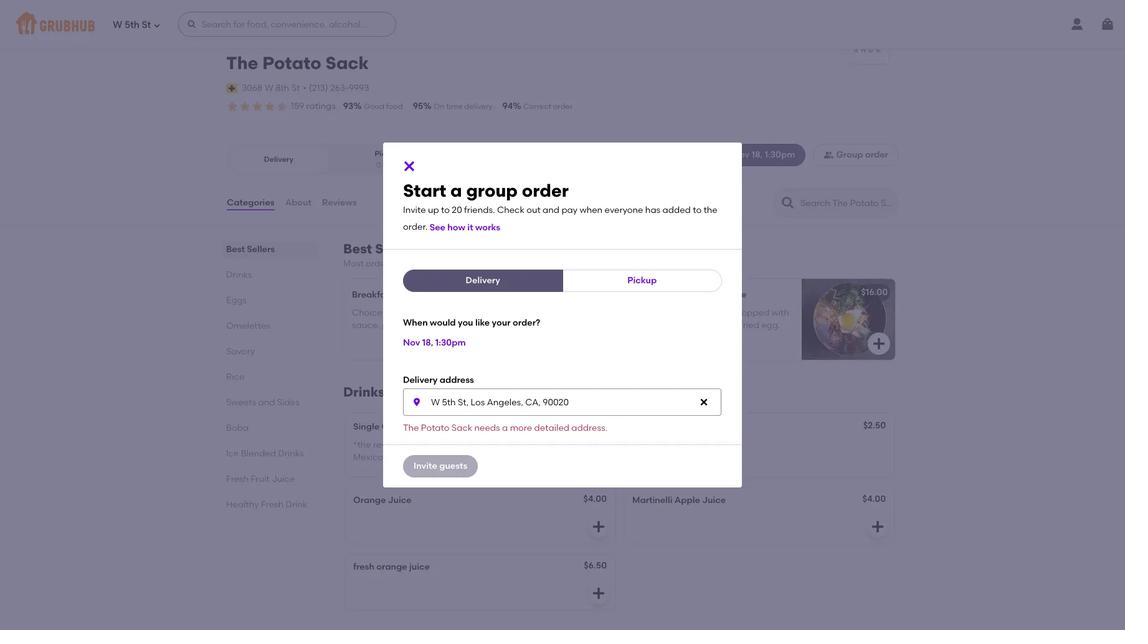Task type: locate. For each thing, give the bounding box(es) containing it.
would
[[430, 318, 456, 329]]

orange
[[353, 495, 386, 506]]

sellers up drinks tab
[[247, 244, 275, 255]]

juice right 'fruit'
[[272, 474, 295, 485]]

$4.00 for orange juice
[[583, 494, 607, 505]]

0 horizontal spatial st
[[142, 19, 151, 30]]

people icon image
[[824, 150, 834, 160]]

the
[[226, 52, 258, 74], [403, 423, 419, 434]]

side. down cheese
[[581, 320, 600, 331]]

when
[[580, 205, 603, 216]]

0 horizontal spatial side.
[[467, 320, 487, 331]]

0 vertical spatial drinks
[[226, 270, 252, 280]]

drinks
[[226, 270, 252, 280], [343, 385, 385, 400], [278, 449, 304, 459]]

delivery up scrambled in the left of the page
[[466, 275, 500, 286]]

nov 18, 1:30pm down gallo
[[403, 337, 466, 348]]

0 horizontal spatial the
[[226, 52, 258, 74]]

and
[[543, 205, 560, 216], [703, 320, 720, 331], [258, 398, 275, 408]]

1 horizontal spatial delivery
[[403, 375, 438, 386]]

the potato sack
[[226, 52, 369, 74]]

see how it works button
[[430, 217, 500, 239]]

detailed
[[534, 423, 569, 434]]

0 horizontal spatial nov
[[403, 337, 420, 348]]

drinks up eggs
[[226, 270, 252, 280]]

order for group order
[[865, 150, 888, 160]]

$2.50 button
[[625, 414, 894, 477]]

added
[[663, 205, 691, 216]]

option group containing pickup
[[226, 144, 440, 176]]

0 horizontal spatial sellers
[[247, 244, 275, 255]]

delivery left address
[[403, 375, 438, 386]]

0 vertical spatial nov 18, 1:30pm button
[[710, 144, 806, 167]]

0 vertical spatial invite
[[403, 205, 426, 216]]

0 vertical spatial of
[[384, 308, 393, 318]]

to right added
[[693, 205, 702, 216]]

main navigation navigation
[[0, 0, 1125, 49]]

0 horizontal spatial pickup
[[375, 150, 400, 158]]

1 horizontal spatial nov 18, 1:30pm
[[733, 150, 795, 160]]

sellers
[[375, 241, 419, 257], [247, 244, 275, 255]]

delivery inside delivery button
[[466, 275, 500, 286]]

order inside group order button
[[865, 150, 888, 160]]

sack up 263-
[[326, 52, 369, 74]]

cheese
[[572, 308, 603, 318]]

0 horizontal spatial best
[[226, 244, 245, 255]]

nov 18, 1:30pm up search icon
[[733, 150, 795, 160]]

sellers up ordered
[[375, 241, 419, 257]]

served
[[489, 320, 518, 331]]

w 5th st
[[113, 19, 151, 30]]

1 horizontal spatial of
[[571, 320, 579, 331]]

(213) 263-9993 button
[[309, 82, 369, 95]]

order for correct order
[[553, 102, 573, 111]]

side.
[[467, 320, 487, 331], [581, 320, 600, 331]]

and left sides
[[258, 398, 275, 408]]

1 vertical spatial nov
[[403, 337, 420, 348]]

1 horizontal spatial the
[[403, 423, 419, 434]]

pickup 0.9
[[375, 150, 400, 169]]

1 horizontal spatial sack
[[452, 423, 472, 434]]

and down the onions
[[703, 320, 720, 331]]

a up 20
[[451, 180, 462, 201]]

and inside the start a group order invite up to 20 friends. check out and pay when everyone has added to the order.
[[543, 205, 560, 216]]

1 vertical spatial st
[[291, 83, 300, 93]]

delivery for delivery address
[[403, 375, 438, 386]]

rice down savory
[[226, 372, 244, 383]]

potato up "8th"
[[262, 52, 321, 74]]

invite up order.
[[403, 205, 426, 216]]

st
[[142, 19, 151, 30], [291, 83, 300, 93]]

orangutan
[[406, 440, 451, 450]]

w
[[113, 19, 122, 30], [265, 83, 273, 93]]

0 horizontal spatial to
[[441, 205, 450, 216]]

1 horizontal spatial nov
[[733, 150, 750, 160]]

on inside the best sellers most ordered on grubhub
[[402, 259, 412, 269]]

everyone
[[605, 205, 643, 216]]

2 vertical spatial order
[[522, 180, 569, 201]]

0 vertical spatial with
[[772, 308, 789, 318]]

0 vertical spatial on
[[402, 259, 412, 269]]

pickled
[[631, 320, 662, 331]]

1 vertical spatial pickup
[[628, 275, 657, 286]]

sellers inside tab
[[247, 244, 275, 255]]

0 horizontal spatial nov 18, 1:30pm button
[[403, 332, 466, 354]]

potato
[[262, 52, 321, 74], [421, 423, 450, 434]]

star icon image
[[226, 100, 239, 113], [239, 100, 251, 113], [251, 100, 264, 113], [264, 100, 276, 113], [276, 100, 288, 113], [276, 100, 288, 113]]

group
[[466, 180, 518, 201]]

0 vertical spatial potato
[[262, 52, 321, 74]]

fresh
[[226, 474, 249, 485], [261, 500, 284, 510]]

breakfast
[[352, 290, 393, 301]]

$4.00 for martinelli apple juice
[[863, 494, 886, 505]]

w left 5th
[[113, 19, 122, 30]]

pickup for pickup 0.9
[[375, 150, 400, 158]]

about button
[[285, 181, 312, 226]]

pickup up jalapeno
[[628, 275, 657, 286]]

1 vertical spatial with
[[520, 320, 538, 331]]

reviews
[[322, 197, 357, 208]]

order right correct
[[553, 102, 573, 111]]

and right out
[[543, 205, 560, 216]]

boba
[[226, 423, 249, 434]]

1 horizontal spatial the
[[704, 205, 718, 216]]

0 vertical spatial w
[[113, 19, 122, 30]]

the right added
[[704, 205, 718, 216]]

1 vertical spatial the
[[452, 320, 465, 331]]

a left 'more'
[[502, 423, 508, 434]]

1 horizontal spatial best
[[343, 241, 372, 257]]

1 vertical spatial 1:30pm
[[435, 337, 466, 348]]

1 horizontal spatial st
[[291, 83, 300, 93]]

start
[[403, 180, 446, 201]]

3068 w 8th st
[[242, 83, 300, 93]]

1:30pm left people icon
[[765, 150, 795, 160]]

svg image inside main navigation navigation
[[154, 21, 161, 29]]

1 horizontal spatial sellers
[[375, 241, 419, 257]]

0 vertical spatial the
[[226, 52, 258, 74]]

pickup up 0.9
[[375, 150, 400, 158]]

fresh
[[353, 562, 374, 573]]

fresh left 'fruit'
[[226, 474, 249, 485]]

*the
[[353, 440, 371, 450]]

choice
[[352, 308, 382, 318]]

2 horizontal spatial juice
[[702, 495, 726, 506]]

sellers inside the best sellers most ordered on grubhub
[[375, 241, 419, 257]]

• (213) 263-9993
[[303, 83, 369, 93]]

group
[[836, 150, 863, 160]]

1 horizontal spatial to
[[693, 205, 702, 216]]

orange juice
[[353, 495, 412, 506]]

w inside main navigation navigation
[[113, 19, 122, 30]]

sack up the "finca
[[452, 423, 472, 434]]

1 horizontal spatial juice
[[388, 495, 412, 506]]

the down cheese,
[[452, 320, 465, 331]]

address.
[[572, 423, 608, 434]]

1 horizontal spatial side.
[[581, 320, 600, 331]]

0 vertical spatial 1:30pm
[[765, 150, 795, 160]]

best inside tab
[[226, 244, 245, 255]]

to left 20
[[441, 205, 450, 216]]

0 horizontal spatial and
[[258, 398, 275, 408]]

1 vertical spatial a
[[502, 423, 508, 434]]

single origin house drip
[[353, 422, 457, 433]]

2 vertical spatial and
[[258, 398, 275, 408]]

1 horizontal spatial nov 18, 1:30pm button
[[710, 144, 806, 167]]

nov 18, 1:30pm
[[733, 150, 795, 160], [403, 337, 466, 348]]

2 horizontal spatial and
[[703, 320, 720, 331]]

the up '3068'
[[226, 52, 258, 74]]

best up most
[[343, 241, 372, 257]]

94
[[503, 101, 513, 112]]

drinks up single
[[343, 385, 385, 400]]

on down cheese,
[[439, 320, 449, 331]]

1 vertical spatial the
[[403, 423, 419, 434]]

1 horizontal spatial and
[[543, 205, 560, 216]]

fresh orange juice
[[353, 562, 430, 573]]

categories
[[227, 197, 275, 208]]

needs
[[474, 423, 500, 434]]

0 horizontal spatial on
[[402, 259, 412, 269]]

2 vertical spatial drinks
[[278, 449, 304, 459]]

delivery
[[264, 155, 294, 164], [466, 275, 500, 286], [403, 375, 438, 386]]

the inside choice of meat, cheese, scrambled eggs, tater tots, cheese sauce, pico de gallo on the side. served with choice of side.
[[452, 320, 465, 331]]

rice tab
[[226, 371, 313, 384]]

fresh left drink
[[261, 500, 284, 510]]

0 horizontal spatial with
[[520, 320, 538, 331]]

1 vertical spatial and
[[703, 320, 720, 331]]

0 horizontal spatial sack
[[326, 52, 369, 74]]

subscription pass image
[[226, 83, 239, 93]]

0 vertical spatial sack
[[326, 52, 369, 74]]

2 horizontal spatial delivery
[[466, 275, 500, 286]]

like
[[475, 318, 490, 329]]

potato for the potato sack needs a more detailed address.
[[421, 423, 450, 434]]

8th
[[275, 83, 289, 93]]

ordered
[[366, 259, 399, 269]]

pickup button
[[562, 270, 722, 292]]

of up pico
[[384, 308, 393, 318]]

0 horizontal spatial nov 18, 1:30pm
[[403, 337, 466, 348]]

healthy fresh drink tab
[[226, 498, 313, 512]]

1 vertical spatial sack
[[452, 423, 472, 434]]

pickup for pickup
[[628, 275, 657, 286]]

$6.50
[[584, 561, 607, 571]]

0 horizontal spatial a
[[451, 180, 462, 201]]

st right 5th
[[142, 19, 151, 30]]

rice right fried
[[728, 290, 747, 301]]

0 horizontal spatial $4.00
[[583, 494, 607, 505]]

95
[[413, 101, 423, 112]]

ice
[[226, 449, 239, 459]]

2 horizontal spatial drinks
[[343, 385, 385, 400]]

1 horizontal spatial rice
[[728, 290, 747, 301]]

sack for the potato sack needs a more detailed address.
[[452, 423, 472, 434]]

option group
[[226, 144, 440, 176]]

0 horizontal spatial the
[[452, 320, 465, 331]]

sweets
[[226, 398, 256, 408]]

9993
[[349, 83, 369, 93]]

1 horizontal spatial $4.00
[[863, 494, 886, 505]]

best inside the best sellers most ordered on grubhub
[[343, 241, 372, 257]]

0 vertical spatial fresh
[[226, 474, 249, 485]]

0 horizontal spatial w
[[113, 19, 122, 30]]

of down cheese
[[571, 320, 579, 331]]

1 horizontal spatial with
[[772, 308, 789, 318]]

0 vertical spatial st
[[142, 19, 151, 30]]

1 vertical spatial invite
[[414, 461, 437, 471]]

drinks right blended
[[278, 449, 304, 459]]

juice right apple
[[702, 495, 726, 506]]

and inside "bacon, jalapenos, onions topped with pickled jalapeno and soft fried egg."
[[703, 320, 720, 331]]

order up out
[[522, 180, 569, 201]]

gallo
[[416, 320, 437, 331]]

see how it works
[[430, 222, 500, 233]]

potato up orangutan
[[421, 423, 450, 434]]

1 vertical spatial on
[[439, 320, 449, 331]]

1 vertical spatial order
[[865, 150, 888, 160]]

delivery up about
[[264, 155, 294, 164]]

nov 18, 1:30pm button down gallo
[[403, 332, 466, 354]]

1 vertical spatial potato
[[421, 423, 450, 434]]

159
[[291, 101, 304, 112]]

1 horizontal spatial w
[[265, 83, 273, 93]]

1 vertical spatial 18,
[[422, 337, 433, 348]]

1 horizontal spatial a
[[502, 423, 508, 434]]

pickup
[[375, 150, 400, 158], [628, 275, 657, 286]]

side. down scrambled in the left of the page
[[467, 320, 487, 331]]

5th
[[125, 19, 140, 30]]

pickup inside the pickup button
[[628, 275, 657, 286]]

1 horizontal spatial 18,
[[752, 150, 763, 160]]

0 vertical spatial and
[[543, 205, 560, 216]]

0 vertical spatial order
[[553, 102, 573, 111]]

on right ordered
[[402, 259, 412, 269]]

and inside 'tab'
[[258, 398, 275, 408]]

sweets and sides tab
[[226, 396, 313, 409]]

1 vertical spatial fresh
[[261, 500, 284, 510]]

with
[[772, 308, 789, 318], [520, 320, 538, 331]]

invite down orangutan
[[414, 461, 437, 471]]

st left •
[[291, 83, 300, 93]]

delivery button
[[403, 270, 563, 292]]

eggs
[[226, 295, 247, 306]]

invite
[[403, 205, 426, 216], [414, 461, 437, 471]]

with down tater
[[520, 320, 538, 331]]

1 horizontal spatial potato
[[421, 423, 450, 434]]

0 vertical spatial a
[[451, 180, 462, 201]]

single
[[353, 422, 379, 433]]

18,
[[752, 150, 763, 160], [422, 337, 433, 348]]

1 vertical spatial delivery
[[466, 275, 500, 286]]

0 horizontal spatial juice
[[272, 474, 295, 485]]

1:30pm down would
[[435, 337, 466, 348]]

order
[[553, 102, 573, 111], [865, 150, 888, 160], [522, 180, 569, 201]]

1 vertical spatial w
[[265, 83, 273, 93]]

eggs,
[[504, 308, 527, 318]]

good food
[[364, 102, 403, 111]]

sellers for best sellers most ordered on grubhub
[[375, 241, 419, 257]]

1 horizontal spatial on
[[439, 320, 449, 331]]

omelettes
[[226, 321, 270, 331]]

1 $4.00 from the left
[[583, 494, 607, 505]]

nov 18, 1:30pm button up search icon
[[710, 144, 806, 167]]

jalapeno bacon fried rice
[[631, 290, 747, 301]]

0 horizontal spatial potato
[[262, 52, 321, 74]]

0 horizontal spatial 1:30pm
[[435, 337, 466, 348]]

w left "8th"
[[265, 83, 273, 93]]

a
[[451, 180, 462, 201], [502, 423, 508, 434]]

the for the potato sack needs a more detailed address.
[[403, 423, 419, 434]]

svg image
[[154, 21, 161, 29], [402, 159, 417, 174], [872, 337, 887, 352], [591, 520, 606, 535], [870, 520, 885, 535], [591, 586, 606, 601]]

juice inside tab
[[272, 474, 295, 485]]

jalapeno bacon fried rice image
[[802, 279, 895, 360]]

0 vertical spatial the
[[704, 205, 718, 216]]

pay
[[562, 205, 578, 216]]

2 $4.00 from the left
[[863, 494, 886, 505]]

svg image
[[1100, 17, 1115, 32], [187, 19, 197, 29], [412, 398, 422, 408], [699, 398, 709, 408]]

the up orangutan
[[403, 423, 419, 434]]

order right group
[[865, 150, 888, 160]]

juice right orange
[[388, 495, 412, 506]]

3068
[[242, 83, 263, 93]]

address
[[440, 375, 474, 386]]

with up egg.
[[772, 308, 789, 318]]

1 vertical spatial of
[[571, 320, 579, 331]]

categories button
[[226, 181, 275, 226]]

best up drinks tab
[[226, 244, 245, 255]]

eggs tab
[[226, 294, 313, 307]]

about
[[285, 197, 312, 208]]



Task type: vqa. For each thing, say whether or not it's contained in the screenshot.
the "Fresh Connections Catering" link
no



Task type: describe. For each thing, give the bounding box(es) containing it.
sides
[[277, 398, 300, 408]]

st inside 3068 w 8th st 'button'
[[291, 83, 300, 93]]

you
[[458, 318, 473, 329]]

Search The Potato Sack search field
[[799, 198, 895, 209]]

best sellers
[[226, 244, 275, 255]]

on
[[434, 102, 445, 111]]

0 horizontal spatial drinks
[[226, 270, 252, 280]]

delivery for delivery button
[[466, 275, 500, 286]]

most
[[343, 259, 364, 269]]

with inside "bacon, jalapenos, onions topped with pickled jalapeno and soft fried egg."
[[772, 308, 789, 318]]

3068 w 8th st button
[[241, 81, 300, 95]]

blended
[[241, 449, 276, 459]]

263-
[[330, 83, 349, 93]]

food
[[386, 102, 403, 111]]

1 horizontal spatial fresh
[[261, 500, 284, 510]]

friends.
[[464, 205, 495, 216]]

drip
[[439, 422, 457, 433]]

0 vertical spatial nov
[[733, 150, 750, 160]]

good
[[364, 102, 384, 111]]

fried
[[704, 290, 726, 301]]

mexico
[[353, 452, 383, 463]]

Search Address search field
[[403, 389, 721, 416]]

potato for the potato sack
[[262, 52, 321, 74]]

breakfast burrito
[[352, 290, 425, 301]]

it
[[467, 222, 473, 233]]

fresh fruit juice tab
[[226, 473, 313, 486]]

savory
[[226, 346, 255, 357]]

best for best sellers most ordered on grubhub
[[343, 241, 372, 257]]

ratings
[[306, 101, 336, 112]]

0 horizontal spatial fresh
[[226, 474, 249, 485]]

grubhub
[[414, 259, 452, 269]]

check
[[497, 205, 525, 216]]

search icon image
[[781, 196, 796, 211]]

$2.50
[[863, 421, 886, 431]]

0 horizontal spatial 18,
[[422, 337, 433, 348]]

more
[[510, 423, 532, 434]]

how
[[448, 222, 465, 233]]

fresh fruit juice
[[226, 474, 295, 485]]

the potato sack needs a more detailed address.
[[403, 423, 608, 434]]

1 vertical spatial drinks
[[343, 385, 385, 400]]

invite guests button
[[403, 455, 478, 478]]

1 vertical spatial nov 18, 1:30pm button
[[403, 332, 466, 354]]

2 to from the left
[[693, 205, 702, 216]]

1 side. from the left
[[467, 320, 487, 331]]

1 horizontal spatial 1:30pm
[[765, 150, 795, 160]]

0 vertical spatial delivery
[[264, 155, 294, 164]]

juice for fresh fruit juice
[[272, 474, 295, 485]]

invite guests
[[414, 461, 467, 471]]

0.9
[[376, 161, 387, 169]]

out
[[527, 205, 541, 216]]

jalapenos,
[[663, 308, 706, 318]]

bacon
[[674, 290, 702, 301]]

*the reverse orangutan  "finca kassandra"   huatusco, mexico
[[353, 440, 572, 463]]

cheese,
[[422, 308, 454, 318]]

has
[[645, 205, 661, 216]]

huatusco,
[[530, 440, 572, 450]]

ice blended drinks
[[226, 449, 304, 459]]

reviews button
[[322, 181, 357, 226]]

sack for the potato sack
[[326, 52, 369, 74]]

nov 18, 1:30pm inside nov 18, 1:30pm button
[[733, 150, 795, 160]]

kassandra"
[[480, 440, 528, 450]]

93
[[343, 101, 353, 112]]

house
[[410, 422, 437, 433]]

reverse
[[373, 440, 404, 450]]

start a group order invite up to 20 friends. check out and pay when everyone has added to the order.
[[403, 180, 718, 233]]

fruit
[[251, 474, 270, 485]]

healthy fresh drink
[[226, 500, 307, 510]]

scrambled
[[457, 308, 502, 318]]

boba tab
[[226, 422, 313, 435]]

1 horizontal spatial drinks
[[278, 449, 304, 459]]

on time delivery
[[434, 102, 493, 111]]

$14.00
[[578, 286, 605, 297]]

20
[[452, 205, 462, 216]]

•
[[303, 83, 306, 93]]

choice
[[540, 320, 569, 331]]

best for best sellers
[[226, 244, 245, 255]]

+
[[605, 286, 610, 297]]

order inside the start a group order invite up to 20 friends. check out and pay when everyone has added to the order.
[[522, 180, 569, 201]]

soft
[[722, 320, 738, 331]]

delivery address
[[403, 375, 474, 386]]

juice for martinelli apple juice
[[702, 495, 726, 506]]

1 vertical spatial nov 18, 1:30pm
[[403, 337, 466, 348]]

correct order
[[523, 102, 573, 111]]

(213)
[[309, 83, 328, 93]]

drinks tab
[[226, 269, 313, 282]]

topped
[[738, 308, 770, 318]]

ice blended drinks tab
[[226, 447, 313, 460]]

the for the potato sack
[[226, 52, 258, 74]]

delivery
[[465, 102, 493, 111]]

sellers for best sellers
[[247, 244, 275, 255]]

order.
[[403, 222, 428, 233]]

origin
[[382, 422, 408, 433]]

0 vertical spatial 18,
[[752, 150, 763, 160]]

fried
[[740, 320, 759, 331]]

invite inside the start a group order invite up to 20 friends. check out and pay when everyone has added to the order.
[[403, 205, 426, 216]]

$4.25
[[584, 421, 607, 431]]

bacon,
[[631, 308, 661, 318]]

guests
[[439, 461, 467, 471]]

group order button
[[813, 144, 899, 167]]

burrito
[[396, 290, 425, 301]]

meat,
[[395, 308, 420, 318]]

a inside the start a group order invite up to 20 friends. check out and pay when everyone has added to the order.
[[451, 180, 462, 201]]

the inside the start a group order invite up to 20 friends. check out and pay when everyone has added to the order.
[[704, 205, 718, 216]]

$16.00
[[861, 287, 888, 298]]

see
[[430, 222, 445, 233]]

rice inside rice tab
[[226, 372, 244, 383]]

0 horizontal spatial of
[[384, 308, 393, 318]]

your
[[492, 318, 511, 329]]

1 to from the left
[[441, 205, 450, 216]]

jalapeno
[[631, 290, 672, 301]]

correct
[[523, 102, 551, 111]]

st inside main navigation navigation
[[142, 19, 151, 30]]

on inside choice of meat, cheese, scrambled eggs, tater tots, cheese sauce, pico de gallo on the side. served with choice of side.
[[439, 320, 449, 331]]

with inside choice of meat, cheese, scrambled eggs, tater tots, cheese sauce, pico de gallo on the side. served with choice of side.
[[520, 320, 538, 331]]

jalapeno
[[664, 320, 701, 331]]

tater
[[529, 308, 550, 318]]

omelettes tab
[[226, 320, 313, 333]]

choice of meat, cheese, scrambled eggs, tater tots, cheese sauce, pico de gallo on the side. served with choice of side.
[[352, 308, 603, 331]]

invite inside button
[[414, 461, 437, 471]]

pico
[[382, 320, 400, 331]]

the potato sack logo image
[[845, 20, 889, 64]]

$14.00 +
[[578, 286, 610, 297]]

drink
[[286, 500, 307, 510]]

best sellers tab
[[226, 243, 313, 256]]

2 side. from the left
[[581, 320, 600, 331]]

159 ratings
[[291, 101, 336, 112]]

0 vertical spatial rice
[[728, 290, 747, 301]]

w inside 'button'
[[265, 83, 273, 93]]

savory tab
[[226, 345, 313, 358]]



